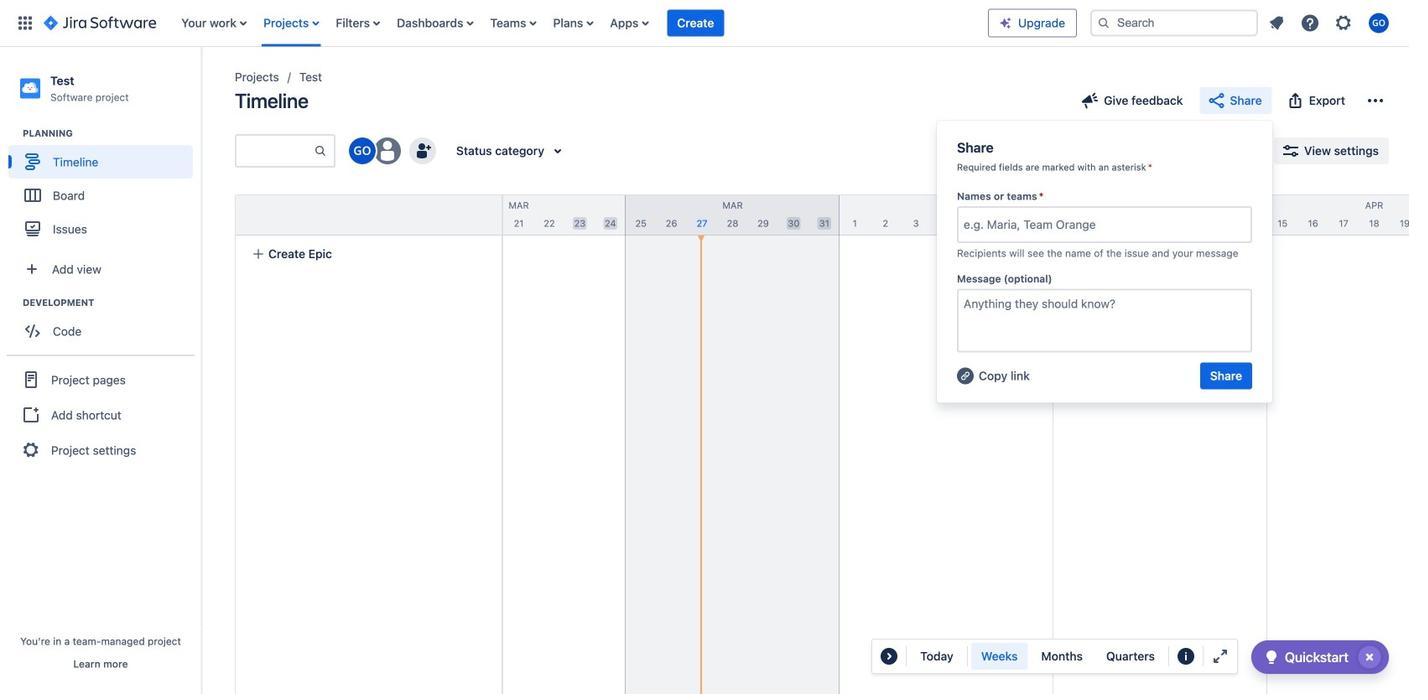 Task type: locate. For each thing, give the bounding box(es) containing it.
Search field
[[1090, 10, 1258, 36]]

check image
[[1262, 648, 1282, 668]]

add people image
[[413, 141, 433, 161]]

1 vertical spatial heading
[[23, 296, 200, 310]]

settings image
[[1334, 13, 1354, 33]]

legend image
[[1176, 647, 1196, 667]]

column header
[[198, 195, 412, 235], [412, 195, 626, 235], [626, 195, 840, 235], [840, 195, 1054, 235], [1054, 195, 1267, 235], [1267, 195, 1409, 235]]

row
[[236, 195, 502, 236]]

group
[[8, 127, 200, 251], [8, 296, 200, 353], [7, 355, 195, 474], [971, 643, 1165, 670]]

heading
[[23, 127, 200, 140], [23, 296, 200, 310]]

banner
[[0, 0, 1409, 47]]

your profile and settings image
[[1369, 13, 1389, 33]]

row inside timeline grid
[[236, 195, 502, 236]]

1 column header from the left
[[198, 195, 412, 235]]

  text field
[[964, 217, 967, 233]]

sidebar navigation image
[[183, 67, 220, 101]]

development image
[[3, 293, 23, 313]]

list
[[173, 0, 988, 47], [1262, 8, 1399, 38]]

5 column header from the left
[[1054, 195, 1267, 235]]

2 heading from the top
[[23, 296, 200, 310]]

list item
[[667, 0, 724, 47]]

row group
[[235, 195, 502, 236]]

jira software image
[[44, 13, 156, 33], [44, 13, 156, 33]]

heading for planning icon
[[23, 127, 200, 140]]

None search field
[[1090, 10, 1258, 36]]

1 heading from the top
[[23, 127, 200, 140]]

sidebar element
[[0, 47, 201, 695]]

0 vertical spatial heading
[[23, 127, 200, 140]]

export icon image
[[1286, 91, 1306, 111]]



Task type: vqa. For each thing, say whether or not it's contained in the screenshot.
Star TEST board Icon
no



Task type: describe. For each thing, give the bounding box(es) containing it.
2 column header from the left
[[412, 195, 626, 235]]

appswitcher icon image
[[15, 13, 35, 33]]

Search timeline text field
[[237, 136, 314, 166]]

6 column header from the left
[[1267, 195, 1409, 235]]

planning image
[[3, 123, 23, 144]]

3 column header from the left
[[626, 195, 840, 235]]

search image
[[1097, 16, 1111, 30]]

0 horizontal spatial list
[[173, 0, 988, 47]]

enter full screen image
[[1210, 647, 1230, 667]]

4 column header from the left
[[840, 195, 1054, 235]]

row group inside timeline grid
[[235, 195, 502, 236]]

heading for development "icon"
[[23, 296, 200, 310]]

notifications image
[[1267, 13, 1287, 33]]

timeline grid
[[198, 195, 1409, 695]]

1 horizontal spatial list
[[1262, 8, 1399, 38]]

Anything they should know? text field
[[957, 289, 1252, 353]]

primary element
[[10, 0, 988, 47]]

dismiss quickstart image
[[1356, 644, 1383, 671]]

help image
[[1300, 13, 1320, 33]]



